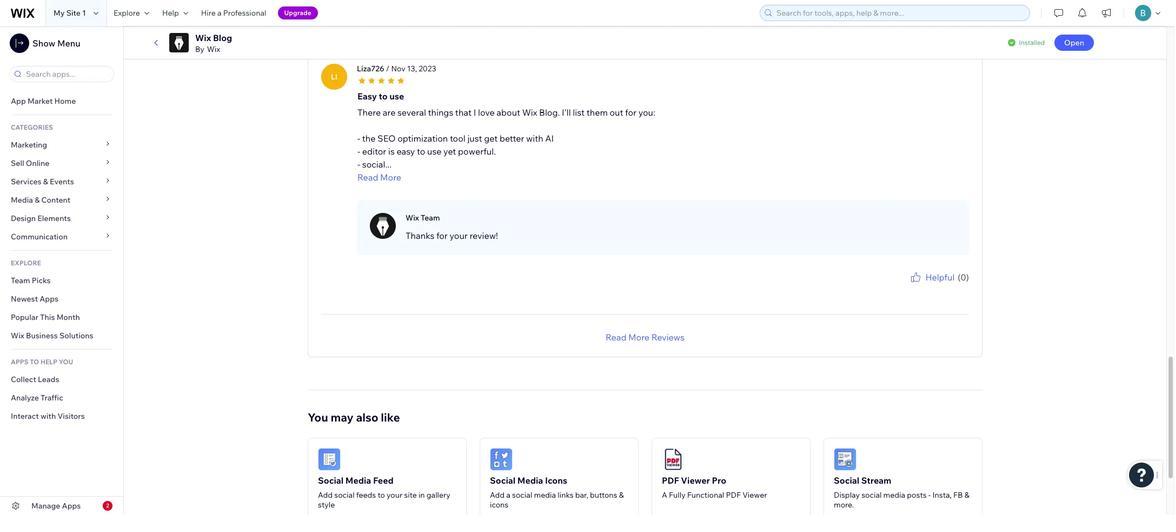 Task type: vqa. For each thing, say whether or not it's contained in the screenshot.
videos icon
no



Task type: describe. For each thing, give the bounding box(es) containing it.
wix right by
[[207, 44, 220, 54]]

open
[[1065, 38, 1085, 48]]

manage apps
[[31, 501, 81, 511]]

/
[[386, 64, 390, 73]]

1 horizontal spatial viewer
[[743, 490, 767, 500]]

sell online
[[11, 159, 49, 168]]

collect leads
[[11, 375, 59, 385]]

you:
[[639, 107, 656, 118]]

stream
[[862, 475, 892, 486]]

team picks
[[11, 276, 51, 286]]

0 vertical spatial pdf
[[662, 475, 679, 486]]

collect
[[11, 375, 36, 385]]

social for social media feed
[[318, 475, 344, 486]]

team picks link
[[0, 272, 123, 290]]

solutions
[[59, 331, 93, 341]]

social media feed add social feeds to your site in gallery style
[[318, 475, 451, 510]]

apps for manage apps
[[62, 501, 81, 511]]

elements
[[37, 214, 71, 223]]

wix for business
[[11, 331, 24, 341]]

icons
[[545, 475, 568, 486]]

functional
[[687, 490, 725, 500]]

read more reviews
[[606, 332, 685, 343]]

also
[[356, 410, 378, 424]]

w i image
[[370, 213, 396, 239]]

pro
[[712, 475, 727, 486]]

are
[[383, 107, 396, 118]]

with inside interact with visitors 'link'
[[41, 412, 56, 421]]

picks
[[32, 276, 51, 286]]

social media feed logo image
[[318, 448, 341, 471]]

is
[[388, 146, 395, 157]]

newest
[[11, 294, 38, 304]]

0 vertical spatial your
[[450, 230, 468, 241]]

your inside social media feed add social feeds to your site in gallery style
[[387, 490, 403, 500]]

help
[[41, 358, 57, 366]]

list
[[573, 107, 585, 118]]

interact
[[11, 412, 39, 421]]

show
[[32, 38, 55, 49]]

wix business solutions link
[[0, 327, 123, 345]]

wix business solutions
[[11, 331, 93, 341]]

show menu
[[32, 38, 80, 49]]

explore
[[11, 259, 41, 267]]

there
[[358, 107, 381, 118]]

help button
[[156, 0, 195, 26]]

& left content in the left of the page
[[35, 195, 40, 205]]

thank you for your feedback
[[884, 284, 969, 292]]

seo
[[378, 133, 396, 144]]

add for social media icons
[[490, 490, 505, 500]]

insta,
[[933, 490, 952, 500]]

media for social media feed
[[346, 475, 371, 486]]

Search apps... field
[[23, 67, 110, 82]]

read more button
[[358, 171, 656, 184]]

style
[[318, 500, 335, 510]]

wix blog logo image
[[169, 33, 189, 52]]

you
[[904, 284, 915, 292]]

apps
[[11, 358, 28, 366]]

several
[[398, 107, 426, 118]]

media & content
[[11, 195, 70, 205]]

add for social media feed
[[318, 490, 333, 500]]

may
[[331, 410, 354, 424]]

2 horizontal spatial for
[[916, 284, 925, 292]]

0 vertical spatial team
[[421, 213, 440, 223]]

more.
[[834, 500, 854, 510]]

sell online link
[[0, 154, 123, 173]]

upgrade button
[[278, 6, 318, 19]]

- left editor
[[358, 146, 360, 157]]

analyze
[[11, 393, 39, 403]]

with inside easy to use there are several things that i love about wix blog. i'll list them out for you: - the seo optimization tool just get better with ai - editor is easy to use yet powerful. - social... read more
[[526, 133, 544, 144]]

wix for blog
[[195, 32, 211, 43]]

1 vertical spatial pdf
[[726, 490, 741, 500]]

thank
[[884, 284, 902, 292]]

better
[[500, 133, 524, 144]]

social stream logo image
[[834, 448, 857, 471]]

love
[[478, 107, 495, 118]]

posts
[[907, 490, 927, 500]]

0 horizontal spatial for
[[437, 230, 448, 241]]

the
[[362, 133, 376, 144]]

editor
[[362, 146, 386, 157]]

links
[[558, 490, 574, 500]]

media & content link
[[0, 191, 123, 209]]

site
[[66, 8, 81, 18]]

wix inside easy to use there are several things that i love about wix blog. i'll list them out for you: - the seo optimization tool just get better with ai - editor is easy to use yet powerful. - social... read more
[[522, 107, 537, 118]]

manage
[[31, 501, 60, 511]]

0 vertical spatial use
[[390, 91, 404, 102]]

design elements
[[11, 214, 71, 223]]

explore
[[114, 8, 140, 18]]

0 horizontal spatial viewer
[[681, 475, 710, 486]]

to
[[30, 358, 39, 366]]

popular this month link
[[0, 308, 123, 327]]

hire a professional link
[[195, 0, 273, 26]]

social media icons add a social media links bar, buttons & icons
[[490, 475, 624, 510]]

hire a professional
[[201, 8, 266, 18]]

- left the social...
[[358, 159, 360, 170]]

feed
[[373, 475, 394, 486]]

services & events
[[11, 177, 74, 187]]

traffic
[[41, 393, 63, 403]]

about
[[497, 107, 520, 118]]

social for social media icons
[[490, 475, 516, 486]]

apps for newest apps
[[40, 294, 58, 304]]

wix blog by wix
[[195, 32, 232, 54]]

for inside easy to use there are several things that i love about wix blog. i'll list them out for you: - the seo optimization tool just get better with ai - editor is easy to use yet powerful. - social... read more
[[625, 107, 637, 118]]

business
[[26, 331, 58, 341]]

reviews
[[652, 332, 685, 343]]



Task type: locate. For each thing, give the bounding box(es) containing it.
2 horizontal spatial social
[[862, 490, 882, 500]]

2
[[106, 503, 109, 510]]

fully
[[669, 490, 686, 500]]

0 horizontal spatial apps
[[40, 294, 58, 304]]

team down explore
[[11, 276, 30, 286]]

social media icons logo image
[[490, 448, 513, 471]]

use left yet
[[427, 146, 442, 157]]

to down optimization
[[417, 146, 425, 157]]

a right hire
[[217, 8, 222, 18]]

ai
[[545, 133, 554, 144]]

1 horizontal spatial a
[[507, 490, 511, 500]]

for right 'thanks'
[[437, 230, 448, 241]]

& right fb
[[965, 490, 970, 500]]

1 vertical spatial team
[[11, 276, 30, 286]]

1 vertical spatial to
[[417, 146, 425, 157]]

media up the design
[[11, 195, 33, 205]]

display
[[834, 490, 860, 500]]

2 horizontal spatial media
[[518, 475, 543, 486]]

read inside easy to use there are several things that i love about wix blog. i'll list them out for you: - the seo optimization tool just get better with ai - editor is easy to use yet powerful. - social... read more
[[358, 172, 378, 183]]

them
[[587, 107, 608, 118]]

Search for tools, apps, help & more... field
[[774, 5, 1027, 21]]

interact with visitors link
[[0, 407, 123, 426]]

buttons
[[590, 490, 618, 500]]

review!
[[470, 230, 498, 241]]

app market home link
[[0, 92, 123, 110]]

2 social from the left
[[512, 490, 533, 500]]

a inside social media icons add a social media links bar, buttons & icons
[[507, 490, 511, 500]]

wix team
[[406, 213, 440, 223]]

1 horizontal spatial media
[[884, 490, 906, 500]]

for
[[625, 107, 637, 118], [437, 230, 448, 241], [916, 284, 925, 292]]

viewer
[[681, 475, 710, 486], [743, 490, 767, 500]]

wix for team
[[406, 213, 419, 223]]

thanks for your review!
[[406, 230, 498, 241]]

installed
[[1019, 38, 1045, 47]]

icons
[[490, 500, 509, 510]]

1 horizontal spatial team
[[421, 213, 440, 223]]

0 horizontal spatial your
[[387, 490, 403, 500]]

out
[[610, 107, 623, 118]]

pdf viewer pro a fully functional pdf viewer
[[662, 475, 767, 500]]

1 horizontal spatial social
[[512, 490, 533, 500]]

read inside 'button'
[[606, 332, 627, 343]]

market
[[28, 96, 53, 106]]

read left reviews
[[606, 332, 627, 343]]

liza726 / nov 13, 2023
[[357, 64, 436, 73]]

add inside social media feed add social feeds to your site in gallery style
[[318, 490, 333, 500]]

more left reviews
[[629, 332, 650, 343]]

1 vertical spatial read
[[606, 332, 627, 343]]

like
[[381, 410, 400, 424]]

1 horizontal spatial social
[[490, 475, 516, 486]]

1 vertical spatial viewer
[[743, 490, 767, 500]]

collect leads link
[[0, 371, 123, 389]]

viewer right "functional"
[[743, 490, 767, 500]]

1 vertical spatial for
[[437, 230, 448, 241]]

for right the "out"
[[625, 107, 637, 118]]

leads
[[38, 375, 59, 385]]

gallery
[[427, 490, 451, 500]]

1 horizontal spatial more
[[629, 332, 650, 343]]

media inside social media icons add a social media links bar, buttons & icons
[[534, 490, 556, 500]]

social stream display social media posts - insta, fb & more.
[[834, 475, 970, 510]]

2 horizontal spatial your
[[926, 284, 940, 292]]

apps up this
[[40, 294, 58, 304]]

social inside social media icons add a social media links bar, buttons & icons
[[490, 475, 516, 486]]

13,
[[407, 64, 417, 73]]

to right 'easy'
[[379, 91, 388, 102]]

services
[[11, 177, 41, 187]]

0 vertical spatial apps
[[40, 294, 58, 304]]

add down social media icons logo
[[490, 490, 505, 500]]

media
[[11, 195, 33, 205], [346, 475, 371, 486], [518, 475, 543, 486]]

use up are
[[390, 91, 404, 102]]

with left ai
[[526, 133, 544, 144]]

wix inside sidebar element
[[11, 331, 24, 341]]

social down social media icons logo
[[490, 475, 516, 486]]

for right you
[[916, 284, 925, 292]]

your down helpful
[[926, 284, 940, 292]]

help
[[162, 8, 179, 18]]

social up 'display'
[[834, 475, 860, 486]]

0 vertical spatial more
[[380, 172, 401, 183]]

show menu button
[[10, 34, 80, 53]]

you
[[59, 358, 73, 366]]

to down "feed"
[[378, 490, 385, 500]]

media down icons
[[534, 490, 556, 500]]

media inside sidebar element
[[11, 195, 33, 205]]

media up feeds
[[346, 475, 371, 486]]

social for social stream
[[834, 475, 860, 486]]

0 horizontal spatial add
[[318, 490, 333, 500]]

1
[[82, 8, 86, 18]]

0 vertical spatial to
[[379, 91, 388, 102]]

social inside social stream display social media posts - insta, fb & more.
[[862, 490, 882, 500]]

newest apps
[[11, 294, 58, 304]]

1 vertical spatial with
[[41, 412, 56, 421]]

pdf down pro
[[726, 490, 741, 500]]

with down traffic
[[41, 412, 56, 421]]

social inside social media feed add social feeds to your site in gallery style
[[318, 475, 344, 486]]

apps to help you
[[11, 358, 73, 366]]

in
[[419, 490, 425, 500]]

communication
[[11, 232, 69, 242]]

events
[[50, 177, 74, 187]]

more down the social...
[[380, 172, 401, 183]]

1 vertical spatial a
[[507, 490, 511, 500]]

media left posts
[[884, 490, 906, 500]]

social right icons
[[512, 490, 533, 500]]

1 horizontal spatial apps
[[62, 501, 81, 511]]

1 horizontal spatial for
[[625, 107, 637, 118]]

add down social media feed logo
[[318, 490, 333, 500]]

open button
[[1055, 35, 1094, 51]]

0 horizontal spatial media
[[11, 195, 33, 205]]

& left events
[[43, 177, 48, 187]]

to inside social media feed add social feeds to your site in gallery style
[[378, 490, 385, 500]]

read
[[358, 172, 378, 183], [606, 332, 627, 343]]

media inside social media icons add a social media links bar, buttons & icons
[[518, 475, 543, 486]]

2 social from the left
[[490, 475, 516, 486]]

viewer up "functional"
[[681, 475, 710, 486]]

with
[[526, 133, 544, 144], [41, 412, 56, 421]]

social inside social stream display social media posts - insta, fb & more.
[[834, 475, 860, 486]]

home
[[54, 96, 76, 106]]

interact with visitors
[[11, 412, 85, 421]]

0 horizontal spatial more
[[380, 172, 401, 183]]

add inside social media icons add a social media links bar, buttons & icons
[[490, 490, 505, 500]]

0 horizontal spatial use
[[390, 91, 404, 102]]

that
[[455, 107, 472, 118]]

social inside social media feed add social feeds to your site in gallery style
[[334, 490, 355, 500]]

1 horizontal spatial read
[[606, 332, 627, 343]]

apps
[[40, 294, 58, 304], [62, 501, 81, 511]]

visitors
[[58, 412, 85, 421]]

- left the
[[358, 133, 360, 144]]

2 vertical spatial your
[[387, 490, 403, 500]]

you
[[308, 410, 328, 424]]

0 horizontal spatial social
[[318, 475, 344, 486]]

1 horizontal spatial media
[[346, 475, 371, 486]]

optimization
[[398, 133, 448, 144]]

analyze traffic link
[[0, 389, 123, 407]]

site
[[404, 490, 417, 500]]

this
[[40, 313, 55, 322]]

pdf up a
[[662, 475, 679, 486]]

popular
[[11, 313, 38, 322]]

- inside social stream display social media posts - insta, fb & more.
[[929, 490, 931, 500]]

0 vertical spatial viewer
[[681, 475, 710, 486]]

1 social from the left
[[318, 475, 344, 486]]

upgrade
[[284, 9, 311, 17]]

0 horizontal spatial pdf
[[662, 475, 679, 486]]

more inside 'button'
[[629, 332, 650, 343]]

1 horizontal spatial add
[[490, 490, 505, 500]]

& inside social stream display social media posts - insta, fb & more.
[[965, 490, 970, 500]]

1 add from the left
[[318, 490, 333, 500]]

month
[[57, 313, 80, 322]]

marketing
[[11, 140, 47, 150]]

2 media from the left
[[884, 490, 906, 500]]

sidebar element
[[0, 26, 124, 516]]

1 horizontal spatial your
[[450, 230, 468, 241]]

0 vertical spatial with
[[526, 133, 544, 144]]

media inside social stream display social media posts - insta, fb & more.
[[884, 490, 906, 500]]

0 vertical spatial for
[[625, 107, 637, 118]]

thanks
[[406, 230, 435, 241]]

professional
[[223, 8, 266, 18]]

0 horizontal spatial media
[[534, 490, 556, 500]]

helpful
[[926, 272, 955, 283]]

pdf viewer pro logo image
[[662, 448, 685, 471]]

communication link
[[0, 228, 123, 246]]

media for social media icons
[[518, 475, 543, 486]]

get
[[484, 133, 498, 144]]

my site 1
[[54, 8, 86, 18]]

design elements link
[[0, 209, 123, 228]]

& right buttons
[[619, 490, 624, 500]]

wix left blog.
[[522, 107, 537, 118]]

0 horizontal spatial with
[[41, 412, 56, 421]]

social down stream
[[862, 490, 882, 500]]

apps right manage
[[62, 501, 81, 511]]

& inside social media icons add a social media links bar, buttons & icons
[[619, 490, 624, 500]]

1 vertical spatial use
[[427, 146, 442, 157]]

marketing link
[[0, 136, 123, 154]]

your left site
[[387, 490, 403, 500]]

analyze traffic
[[11, 393, 63, 403]]

categories
[[11, 123, 53, 131]]

social left feeds
[[334, 490, 355, 500]]

popular this month
[[11, 313, 80, 322]]

2 add from the left
[[490, 490, 505, 500]]

0 horizontal spatial read
[[358, 172, 378, 183]]

2 vertical spatial to
[[378, 490, 385, 500]]

1 media from the left
[[534, 490, 556, 500]]

3 social from the left
[[834, 475, 860, 486]]

content
[[41, 195, 70, 205]]

social inside social media icons add a social media links bar, buttons & icons
[[512, 490, 533, 500]]

0 vertical spatial a
[[217, 8, 222, 18]]

0 horizontal spatial a
[[217, 8, 222, 18]]

1 horizontal spatial pdf
[[726, 490, 741, 500]]

1 horizontal spatial with
[[526, 133, 544, 144]]

i'll
[[562, 107, 571, 118]]

2 vertical spatial for
[[916, 284, 925, 292]]

1 vertical spatial more
[[629, 332, 650, 343]]

social down social media feed logo
[[318, 475, 344, 486]]

0 horizontal spatial social
[[334, 490, 355, 500]]

1 horizontal spatial use
[[427, 146, 442, 157]]

menu
[[57, 38, 80, 49]]

social...
[[362, 159, 392, 170]]

media inside social media feed add social feeds to your site in gallery style
[[346, 475, 371, 486]]

add
[[318, 490, 333, 500], [490, 490, 505, 500]]

wix up 'thanks'
[[406, 213, 419, 223]]

media
[[534, 490, 556, 500], [884, 490, 906, 500]]

1 vertical spatial your
[[926, 284, 940, 292]]

team inside sidebar element
[[11, 276, 30, 286]]

social
[[318, 475, 344, 486], [490, 475, 516, 486], [834, 475, 860, 486]]

media left icons
[[518, 475, 543, 486]]

yet
[[444, 146, 456, 157]]

0 horizontal spatial team
[[11, 276, 30, 286]]

a down social media icons logo
[[507, 490, 511, 500]]

1 vertical spatial apps
[[62, 501, 81, 511]]

team up 'thanks'
[[421, 213, 440, 223]]

3 social from the left
[[862, 490, 882, 500]]

wix down popular
[[11, 331, 24, 341]]

to
[[379, 91, 388, 102], [417, 146, 425, 157], [378, 490, 385, 500]]

your left review!
[[450, 230, 468, 241]]

&
[[43, 177, 48, 187], [35, 195, 40, 205], [619, 490, 624, 500], [965, 490, 970, 500]]

wix up by
[[195, 32, 211, 43]]

2 horizontal spatial social
[[834, 475, 860, 486]]

2023
[[419, 64, 436, 73]]

0 vertical spatial read
[[358, 172, 378, 183]]

li
[[331, 72, 338, 81]]

just
[[468, 133, 482, 144]]

read down the social...
[[358, 172, 378, 183]]

more inside easy to use there are several things that i love about wix blog. i'll list them out for you: - the seo optimization tool just get better with ai - editor is easy to use yet powerful. - social... read more
[[380, 172, 401, 183]]

- left insta,
[[929, 490, 931, 500]]

1 social from the left
[[334, 490, 355, 500]]



